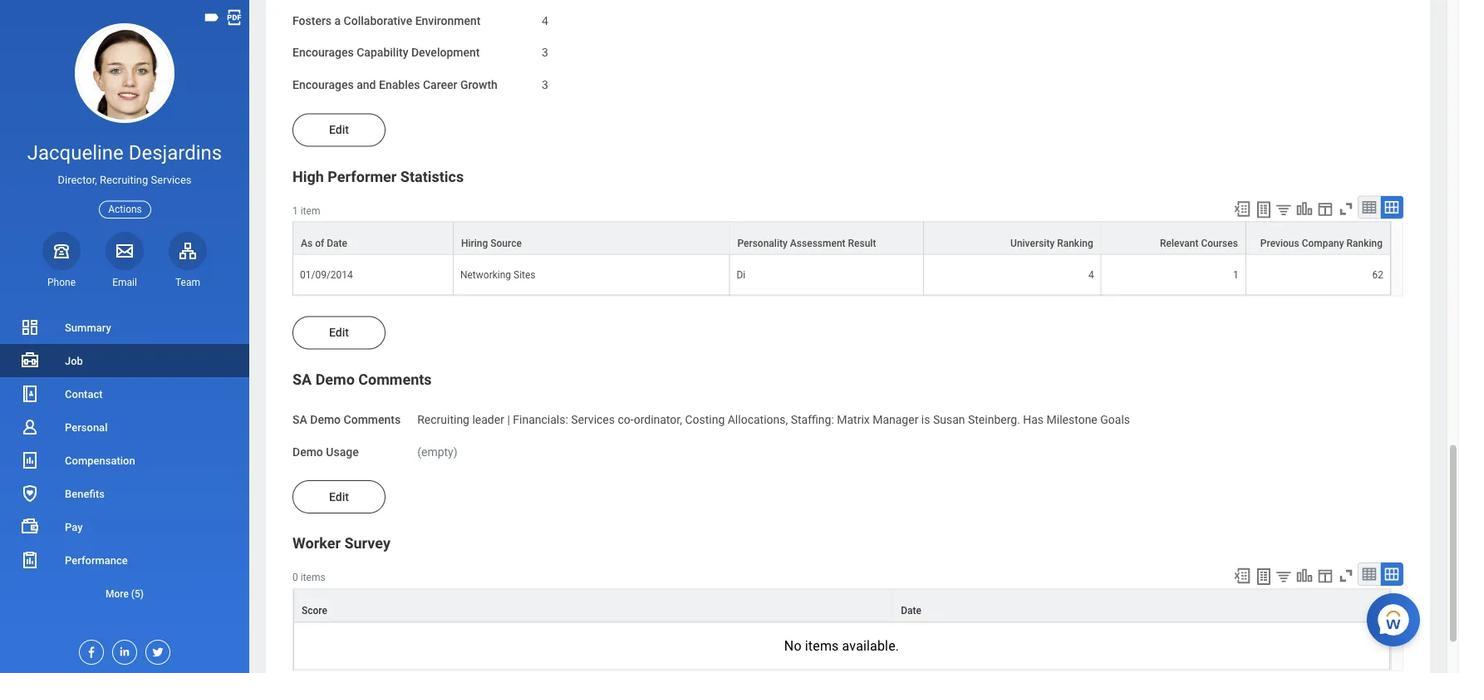 Task type: locate. For each thing, give the bounding box(es) containing it.
ranking up 62
[[1347, 238, 1383, 249]]

director,
[[58, 174, 97, 186]]

pay
[[65, 521, 83, 533]]

0 vertical spatial edit
[[329, 124, 349, 137]]

2 vertical spatial edit button
[[293, 481, 386, 514]]

view printable version (pdf) image
[[225, 8, 244, 27]]

worker survey button
[[293, 535, 391, 553]]

services left co-
[[571, 413, 615, 427]]

hiring source
[[461, 238, 522, 249]]

1 3 from the top
[[542, 46, 548, 60]]

0 horizontal spatial recruiting
[[100, 174, 148, 186]]

career
[[423, 78, 457, 92]]

services inside sa demo comments element
[[571, 413, 615, 427]]

costing
[[685, 413, 725, 427]]

personality assessment result button
[[730, 223, 923, 254]]

no
[[785, 639, 802, 654]]

personal image
[[20, 417, 40, 437]]

row for high performer statistics
[[293, 222, 1391, 255]]

result
[[848, 238, 876, 249]]

collaborative
[[344, 14, 412, 28]]

table image left expand table image
[[1361, 200, 1378, 216]]

team link
[[169, 232, 207, 289]]

export to worksheets image
[[1254, 200, 1274, 220]]

sa demo comments element
[[417, 403, 1130, 428]]

personal
[[65, 421, 108, 433]]

demo up demo usage
[[310, 413, 341, 427]]

sa demo comments button
[[293, 371, 432, 389]]

1 horizontal spatial 4
[[1089, 269, 1094, 281]]

date button
[[894, 590, 1390, 622]]

2 encourages from the top
[[293, 78, 354, 92]]

team
[[175, 277, 200, 288]]

1 vertical spatial items
[[805, 639, 839, 654]]

statistics
[[400, 168, 464, 186]]

0 vertical spatial services
[[151, 174, 192, 186]]

0 vertical spatial 4
[[542, 14, 548, 28]]

encourages down fosters
[[293, 46, 354, 60]]

high performer statistics group
[[293, 167, 1404, 297]]

1 horizontal spatial ranking
[[1347, 238, 1383, 249]]

1 vertical spatial 1
[[1234, 269, 1239, 281]]

university
[[1011, 238, 1055, 249]]

1 horizontal spatial date
[[901, 605, 922, 617]]

edit up sa demo comments button at the bottom left of page
[[329, 326, 349, 340]]

list containing summary
[[0, 311, 249, 610]]

encourages capability development
[[293, 46, 480, 60]]

2 edit button from the top
[[293, 317, 386, 350]]

1 vertical spatial select to filter grid data image
[[1275, 568, 1293, 586]]

0 vertical spatial comments
[[359, 371, 432, 389]]

financials:
[[513, 413, 568, 427]]

actions
[[108, 204, 142, 215]]

(empty)
[[417, 445, 458, 459]]

phone button
[[42, 232, 81, 289]]

sites
[[514, 269, 536, 281]]

2 sa demo comments from the top
[[293, 413, 401, 427]]

date
[[327, 238, 347, 249], [901, 605, 922, 617]]

mail image
[[115, 241, 135, 261]]

encourages
[[293, 46, 354, 60], [293, 78, 354, 92]]

row containing score
[[293, 589, 1391, 622]]

hiring source button
[[454, 223, 729, 254]]

list
[[0, 311, 249, 610]]

0 vertical spatial table image
[[1361, 200, 1378, 216]]

contact
[[65, 388, 103, 400]]

0 horizontal spatial 1
[[293, 205, 298, 217]]

0 horizontal spatial services
[[151, 174, 192, 186]]

select to filter grid data image right export to worksheets icon
[[1275, 568, 1293, 586]]

1 edit button from the top
[[293, 114, 386, 147]]

1 vertical spatial edit
[[329, 326, 349, 340]]

assessment
[[790, 238, 846, 249]]

1 horizontal spatial services
[[571, 413, 615, 427]]

ranking right university
[[1057, 238, 1094, 249]]

01/09/2014
[[300, 269, 353, 281]]

row inside worker survey group
[[293, 589, 1391, 622]]

3 edit from the top
[[329, 491, 349, 504]]

0 vertical spatial date
[[327, 238, 347, 249]]

3
[[542, 46, 548, 60], [542, 78, 548, 92]]

compensation image
[[20, 451, 40, 470]]

0 vertical spatial items
[[301, 572, 326, 584]]

click to view/edit grid preferences image
[[1317, 200, 1335, 219]]

ranking inside university ranking popup button
[[1057, 238, 1094, 249]]

twitter image
[[146, 641, 165, 659]]

is
[[922, 413, 930, 427]]

items right 0
[[301, 572, 326, 584]]

edit button
[[293, 114, 386, 147], [293, 317, 386, 350], [293, 481, 386, 514]]

0 vertical spatial recruiting
[[100, 174, 148, 186]]

row
[[293, 222, 1391, 255], [293, 255, 1391, 296], [293, 589, 1391, 622]]

0 vertical spatial 3
[[542, 46, 548, 60]]

benefits image
[[20, 484, 40, 504]]

ranking
[[1057, 238, 1094, 249], [1347, 238, 1383, 249]]

recruiting down jacqueline desjardins
[[100, 174, 148, 186]]

demo up usage
[[316, 371, 355, 389]]

date inside as of date popup button
[[327, 238, 347, 249]]

3 down encourages capability development 'element'
[[542, 78, 548, 92]]

row containing as of date
[[293, 222, 1391, 255]]

1 vertical spatial services
[[571, 413, 615, 427]]

1 vertical spatial edit button
[[293, 317, 386, 350]]

demo
[[316, 371, 355, 389], [310, 413, 341, 427], [293, 445, 323, 459]]

select to filter grid data image
[[1275, 201, 1293, 219], [1275, 568, 1293, 586]]

high
[[293, 168, 324, 186]]

job image
[[20, 351, 40, 371]]

2 sa from the top
[[293, 413, 307, 427]]

job link
[[0, 344, 249, 377]]

university ranking button
[[924, 223, 1101, 254]]

3 for encourages and enables career growth
[[542, 78, 548, 92]]

0 vertical spatial encourages
[[293, 46, 354, 60]]

team jacqueline desjardins element
[[169, 276, 207, 289]]

0 vertical spatial 1
[[293, 205, 298, 217]]

expand/collapse chart image
[[1296, 200, 1314, 219]]

recruiting inside sa demo comments element
[[417, 413, 470, 427]]

2 vertical spatial edit
[[329, 491, 349, 504]]

table image for high performer statistics
[[1361, 200, 1378, 216]]

2 table image from the top
[[1361, 567, 1378, 583]]

4
[[542, 14, 548, 28], [1089, 269, 1094, 281]]

university ranking
[[1011, 238, 1094, 249]]

2 3 from the top
[[542, 78, 548, 92]]

edit up performer
[[329, 124, 349, 137]]

4 down university ranking
[[1089, 269, 1094, 281]]

items
[[301, 572, 326, 584], [805, 639, 839, 654]]

toolbar
[[1226, 196, 1404, 222], [1226, 563, 1404, 589]]

manager
[[873, 413, 919, 427]]

edit
[[329, 124, 349, 137], [329, 326, 349, 340], [329, 491, 349, 504]]

select to filter grid data image inside high performer statistics group
[[1275, 201, 1293, 219]]

1 vertical spatial date
[[901, 605, 922, 617]]

encourages and enables career growth
[[293, 78, 498, 92]]

0 vertical spatial sa demo comments
[[293, 371, 432, 389]]

demo left usage
[[293, 445, 323, 459]]

job
[[65, 355, 83, 367]]

toolbar inside worker survey group
[[1226, 563, 1404, 589]]

table image left expand table icon
[[1361, 567, 1378, 583]]

encourages left and
[[293, 78, 354, 92]]

row containing 01/09/2014
[[293, 255, 1391, 296]]

edit button up sa demo comments button at the bottom left of page
[[293, 317, 386, 350]]

0 horizontal spatial ranking
[[1057, 238, 1094, 249]]

personality
[[738, 238, 788, 249]]

comments
[[359, 371, 432, 389], [344, 413, 401, 427]]

1 ranking from the left
[[1057, 238, 1094, 249]]

2 toolbar from the top
[[1226, 563, 1404, 589]]

1 table image from the top
[[1361, 200, 1378, 216]]

1 select to filter grid data image from the top
[[1275, 201, 1293, 219]]

2 ranking from the left
[[1347, 238, 1383, 249]]

1 vertical spatial recruiting
[[417, 413, 470, 427]]

1
[[293, 205, 298, 217], [1234, 269, 1239, 281]]

1 vertical spatial sa
[[293, 413, 307, 427]]

email
[[112, 277, 137, 288]]

benefits
[[65, 487, 105, 500]]

1 for 1
[[1234, 269, 1239, 281]]

0 vertical spatial edit button
[[293, 114, 386, 147]]

1 vertical spatial 3
[[542, 78, 548, 92]]

a
[[335, 14, 341, 28]]

0 vertical spatial select to filter grid data image
[[1275, 201, 1293, 219]]

usage
[[326, 445, 359, 459]]

ordinator,
[[634, 413, 682, 427]]

1 horizontal spatial recruiting
[[417, 413, 470, 427]]

4 up encourages capability development 'element'
[[542, 14, 548, 28]]

select to filter grid data image for high performer statistics
[[1275, 201, 1293, 219]]

facebook image
[[80, 641, 98, 659]]

view team image
[[178, 241, 198, 261]]

0 vertical spatial toolbar
[[1226, 196, 1404, 222]]

table image
[[1361, 200, 1378, 216], [1361, 567, 1378, 583]]

jacqueline
[[27, 141, 124, 165]]

allocations,
[[728, 413, 788, 427]]

edit down usage
[[329, 491, 349, 504]]

1 vertical spatial toolbar
[[1226, 563, 1404, 589]]

previous company ranking button
[[1247, 223, 1391, 254]]

select to filter grid data image inside worker survey group
[[1275, 568, 1293, 586]]

personality assessment result
[[738, 238, 876, 249]]

2 select to filter grid data image from the top
[[1275, 568, 1293, 586]]

0 horizontal spatial date
[[327, 238, 347, 249]]

1 vertical spatial encourages
[[293, 78, 354, 92]]

1 vertical spatial table image
[[1361, 567, 1378, 583]]

item
[[301, 205, 320, 217]]

sa
[[293, 371, 312, 389], [293, 413, 307, 427]]

services down desjardins
[[151, 174, 192, 186]]

director, recruiting services
[[58, 174, 192, 186]]

sa demo comments
[[293, 371, 432, 389], [293, 413, 401, 427]]

export to worksheets image
[[1254, 567, 1274, 587]]

0 vertical spatial sa
[[293, 371, 312, 389]]

(5)
[[131, 588, 144, 600]]

1 horizontal spatial items
[[805, 639, 839, 654]]

staffing:
[[791, 413, 834, 427]]

fullscreen image
[[1337, 567, 1356, 586]]

available.
[[842, 639, 899, 654]]

more (5) button
[[0, 584, 249, 604]]

recruiting up (empty)
[[417, 413, 470, 427]]

networking
[[460, 269, 511, 281]]

0 horizontal spatial items
[[301, 572, 326, 584]]

worker
[[293, 535, 341, 553]]

0
[[293, 572, 298, 584]]

1 left item
[[293, 205, 298, 217]]

1 vertical spatial sa demo comments
[[293, 413, 401, 427]]

edit button down usage
[[293, 481, 386, 514]]

toolbar inside high performer statistics group
[[1226, 196, 1404, 222]]

1 horizontal spatial 1
[[1234, 269, 1239, 281]]

fosters a collaborative environment element
[[542, 4, 548, 29]]

more (5)
[[106, 588, 144, 600]]

1 edit from the top
[[329, 124, 349, 137]]

1 sa demo comments from the top
[[293, 371, 432, 389]]

items right the no
[[805, 639, 839, 654]]

1 vertical spatial 4
[[1089, 269, 1094, 281]]

export to excel image
[[1233, 567, 1252, 586]]

growth
[[460, 78, 498, 92]]

edit button up performer
[[293, 114, 386, 147]]

recruiting
[[100, 174, 148, 186], [417, 413, 470, 427]]

click to view/edit grid preferences image
[[1317, 567, 1335, 586]]

phone image
[[50, 241, 73, 261]]

1 encourages from the top
[[293, 46, 354, 60]]

3 up encourages and enables career growth element
[[542, 46, 548, 60]]

encourages capability development element
[[542, 36, 548, 61]]

matrix
[[837, 413, 870, 427]]

select to filter grid data image right export to worksheets image
[[1275, 201, 1293, 219]]

1 toolbar from the top
[[1226, 196, 1404, 222]]

1 down courses
[[1234, 269, 1239, 281]]



Task type: vqa. For each thing, say whether or not it's contained in the screenshot.
Feedback image at the left of page
no



Task type: describe. For each thing, give the bounding box(es) containing it.
phone jacqueline desjardins element
[[42, 276, 81, 289]]

toolbar for high performer statistics
[[1226, 196, 1404, 222]]

sa demo comments group
[[293, 370, 1404, 461]]

summary image
[[20, 318, 40, 337]]

environment
[[415, 14, 481, 28]]

previous
[[1261, 238, 1300, 249]]

|
[[507, 413, 510, 427]]

jacqueline desjardins
[[27, 141, 222, 165]]

more (5) button
[[0, 577, 249, 610]]

encourages for encourages and enables career growth
[[293, 78, 354, 92]]

select to filter grid data image for worker survey
[[1275, 568, 1293, 586]]

toolbar for worker survey
[[1226, 563, 1404, 589]]

performer
[[328, 168, 397, 186]]

goals
[[1101, 413, 1130, 427]]

1 vertical spatial demo
[[310, 413, 341, 427]]

0 items
[[293, 572, 326, 584]]

desjardins
[[129, 141, 222, 165]]

di
[[737, 269, 746, 281]]

encourages and enables career growth element
[[542, 68, 548, 93]]

compensation link
[[0, 444, 249, 477]]

performance link
[[0, 544, 249, 577]]

2 edit from the top
[[329, 326, 349, 340]]

actions button
[[99, 201, 151, 218]]

tag image
[[203, 8, 221, 27]]

fosters
[[293, 14, 332, 28]]

high performer statistics
[[293, 168, 464, 186]]

1 sa from the top
[[293, 371, 312, 389]]

fosters a collaborative environment
[[293, 14, 481, 28]]

expand table image
[[1384, 200, 1401, 216]]

performance
[[65, 554, 128, 566]]

recruiting leader | financials: services co-ordinator, costing allocations, staffing: matrix manager is susan steinberg. has milestone goals
[[417, 413, 1130, 427]]

worker survey
[[293, 535, 391, 553]]

as of date
[[301, 238, 347, 249]]

enables
[[379, 78, 420, 92]]

relevant courses button
[[1102, 223, 1246, 254]]

3 for encourages capability development
[[542, 46, 548, 60]]

email button
[[106, 232, 144, 289]]

personal link
[[0, 411, 249, 444]]

performance image
[[20, 550, 40, 570]]

company
[[1302, 238, 1344, 249]]

as
[[301, 238, 313, 249]]

1 for 1 item
[[293, 205, 298, 217]]

email jacqueline desjardins element
[[106, 276, 144, 289]]

1 item
[[293, 205, 320, 217]]

0 vertical spatial demo
[[316, 371, 355, 389]]

no items available.
[[785, 639, 899, 654]]

relevant
[[1160, 238, 1199, 249]]

pay image
[[20, 517, 40, 537]]

1 vertical spatial comments
[[344, 413, 401, 427]]

summary
[[65, 321, 111, 334]]

milestone
[[1047, 413, 1098, 427]]

date inside date popup button
[[901, 605, 922, 617]]

relevant courses
[[1160, 238, 1238, 249]]

contact image
[[20, 384, 40, 404]]

expand/collapse chart image
[[1296, 567, 1314, 586]]

items for 0
[[301, 572, 326, 584]]

62
[[1373, 269, 1384, 281]]

services inside "navigation pane" region
[[151, 174, 192, 186]]

more
[[106, 588, 129, 600]]

recruiting inside "navigation pane" region
[[100, 174, 148, 186]]

4 inside row
[[1089, 269, 1094, 281]]

leader
[[472, 413, 504, 427]]

encourages for encourages capability development
[[293, 46, 354, 60]]

demo usage
[[293, 445, 359, 459]]

of
[[315, 238, 324, 249]]

co-
[[618, 413, 634, 427]]

2 vertical spatial demo
[[293, 445, 323, 459]]

row for worker survey
[[293, 589, 1391, 622]]

summary link
[[0, 311, 249, 344]]

hiring
[[461, 238, 488, 249]]

table image for worker survey
[[1361, 567, 1378, 583]]

previous company ranking
[[1261, 238, 1383, 249]]

has
[[1023, 413, 1044, 427]]

expand table image
[[1384, 567, 1401, 583]]

benefits link
[[0, 477, 249, 510]]

0 horizontal spatial 4
[[542, 14, 548, 28]]

networking sites
[[460, 269, 536, 281]]

susan
[[933, 413, 965, 427]]

fullscreen image
[[1337, 200, 1356, 219]]

contact link
[[0, 377, 249, 411]]

development
[[411, 46, 480, 60]]

high performer statistics button
[[293, 168, 464, 186]]

export to excel image
[[1233, 200, 1252, 219]]

courses
[[1201, 238, 1238, 249]]

ranking inside previous company ranking popup button
[[1347, 238, 1383, 249]]

items for no
[[805, 639, 839, 654]]

worker survey group
[[293, 534, 1404, 671]]

survey
[[344, 535, 391, 553]]

pay link
[[0, 510, 249, 544]]

linkedin image
[[113, 641, 131, 658]]

source
[[491, 238, 522, 249]]

score button
[[294, 590, 893, 622]]

compensation
[[65, 454, 135, 467]]

as of date button
[[293, 223, 453, 254]]

navigation pane region
[[0, 0, 249, 673]]

3 edit button from the top
[[293, 481, 386, 514]]



